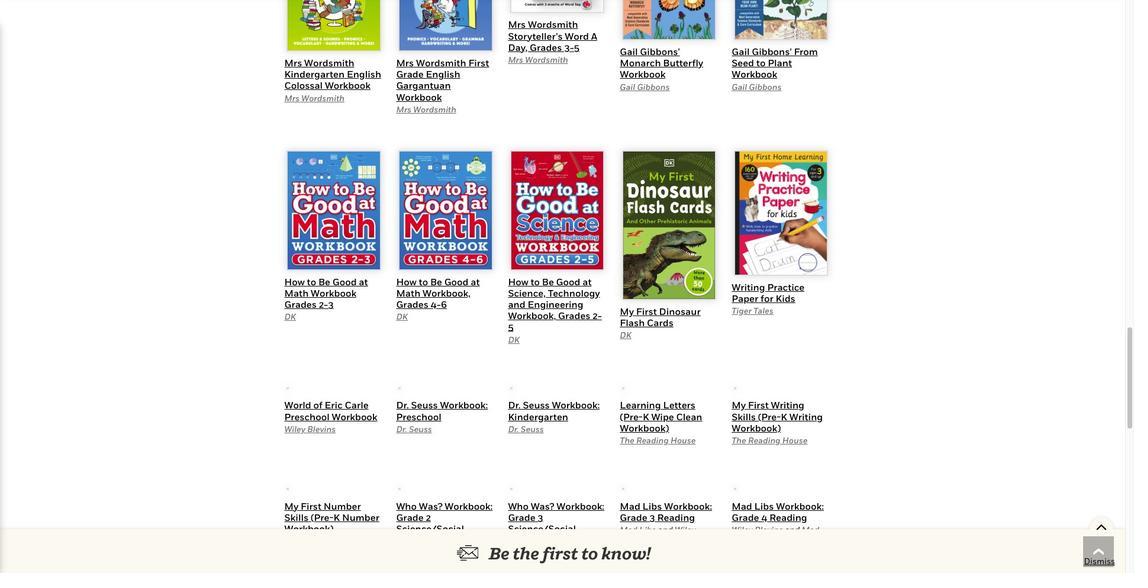Task type: vqa. For each thing, say whether or not it's contained in the screenshot.
'These'
no



Task type: locate. For each thing, give the bounding box(es) containing it.
number
[[324, 500, 361, 512], [342, 512, 380, 523]]

4
[[762, 512, 768, 523]]

dk link down flash
[[620, 330, 632, 340]]

dr. seuss link down dr. seuss workbook: kindergarten link
[[508, 424, 544, 434]]

2 studies from the left
[[508, 534, 543, 546]]

was?
[[419, 500, 443, 512], [531, 500, 555, 512]]

3 inside the who was? workbook: grade 3 science/social studies who hq and linda ross
[[538, 512, 544, 523]]

2 how from the left
[[396, 276, 417, 288]]

workbook) inside my first number skills (pre-k number workbook)
[[285, 523, 334, 535]]

0 horizontal spatial house
[[671, 435, 696, 445]]

3 for mad
[[650, 512, 655, 523]]

lewis
[[396, 558, 419, 568]]

first for my first number skills (pre-k number workbook)
[[301, 500, 322, 512]]

0 horizontal spatial mad libs link
[[620, 525, 656, 535]]

to
[[757, 57, 766, 69], [307, 276, 316, 288], [419, 276, 428, 288], [531, 276, 540, 288], [582, 544, 598, 563]]

libs down wiley blevins and
[[732, 535, 749, 546]]

mad libs and
[[620, 525, 675, 535]]

mrs wordsmith link
[[508, 54, 568, 64], [285, 93, 345, 103], [396, 104, 456, 114]]

writing practice paper for kids tiger tales
[[732, 281, 805, 316]]

0 horizontal spatial wiley blevins link
[[285, 424, 336, 434]]

skills down my first number skills (pre-k number workbook) image
[[285, 512, 309, 523]]

mad down mad libs workbook: grade 4 reading image
[[732, 500, 753, 512]]

1 horizontal spatial kindergarten
[[508, 411, 568, 423]]

wiley blevins link
[[285, 424, 336, 434], [620, 525, 696, 546], [732, 525, 783, 535]]

0 horizontal spatial math
[[285, 287, 309, 299]]

2 english from the left
[[426, 68, 461, 80]]

1 math from the left
[[285, 287, 309, 299]]

mad inside mad libs workbook: grade 4 reading
[[732, 500, 753, 512]]

how to be good at math workbook, grades 4-6 link
[[396, 276, 480, 310]]

gail gibbons link for gibbons
[[620, 81, 670, 91]]

0 horizontal spatial science/social
[[396, 523, 464, 535]]

reading down "my first writing skills (pre-k writing workbook)" link
[[748, 435, 781, 445]]

grade
[[396, 68, 424, 80], [396, 512, 424, 523], [508, 512, 536, 523], [620, 512, 648, 523], [732, 512, 759, 523]]

the inside learning letters (pre-k wipe clean workbook) the reading house
[[620, 435, 635, 445]]

skills inside my first writing skills (pre-k writing workbook) the reading house
[[732, 411, 756, 423]]

kindergarten inside mrs wordsmith kindergarten english colossal workbook mrs wordsmith
[[285, 68, 345, 80]]

1 good from the left
[[333, 276, 357, 288]]

dr. seuss link for dr. seuss workbook: preschool
[[396, 424, 432, 434]]

skills for my first number skills (pre-k number workbook)
[[285, 512, 309, 523]]

1 horizontal spatial was?
[[531, 500, 555, 512]]

1 the reading house link from the left
[[620, 435, 696, 445]]

libs for mad libs and
[[640, 525, 656, 535]]

0 horizontal spatial workbook)
[[285, 523, 334, 535]]

0 horizontal spatial 5
[[508, 321, 514, 333]]

who inside the who was? workbook: grade 2 science/social studies kathryn lewis
[[396, 500, 417, 512]]

first inside my first number skills (pre-k number workbook)
[[301, 500, 322, 512]]

first inside the my first dinosaur flash cards dk
[[637, 306, 657, 317]]

wiley down mad libs workbook: grade 4 reading link
[[732, 525, 753, 535]]

blevins
[[307, 424, 336, 434], [755, 525, 783, 535], [620, 535, 649, 546]]

1 horizontal spatial my
[[620, 306, 634, 317]]

wiley for wiley blevins
[[675, 525, 696, 535]]

1 house from the left
[[671, 435, 696, 445]]

wiley for wiley blevins and
[[732, 525, 753, 535]]

2 preschool from the left
[[396, 411, 442, 423]]

(pre- for my first writing skills (pre-k writing workbook) the reading house
[[758, 411, 781, 423]]

0 horizontal spatial the
[[620, 435, 635, 445]]

0 horizontal spatial how
[[285, 276, 305, 288]]

0 horizontal spatial gibbons
[[637, 81, 670, 91]]

plant
[[768, 57, 792, 69]]

science/social inside the who was? workbook: grade 3 science/social studies who hq and linda ross
[[508, 523, 576, 535]]

dk link for how to be good at math workbook, grades 4-6
[[396, 312, 408, 322]]

blevins for wiley blevins
[[620, 535, 649, 546]]

mrs wordsmith link down the day,
[[508, 54, 568, 64]]

0 horizontal spatial studies
[[396, 534, 431, 546]]

dk link for how to be good at math workbook grades 2-3
[[285, 312, 296, 322]]

0 horizontal spatial workbook,
[[423, 287, 471, 299]]

be inside how to be good at math workbook grades 2-3 dk
[[319, 276, 330, 288]]

gibbons' down gail gibbons' monarch butterfly workbook image
[[640, 46, 680, 57]]

1 horizontal spatial wiley
[[675, 525, 696, 535]]

grade for who was? workbook: grade 3 science/social studies
[[508, 512, 536, 523]]

1 horizontal spatial wiley blevins link
[[620, 525, 696, 546]]

2 good from the left
[[445, 276, 469, 288]]

first for my first writing skills (pre-k writing workbook) the reading house
[[748, 399, 769, 411]]

dk
[[285, 312, 296, 322], [396, 312, 408, 322], [620, 330, 632, 340], [508, 334, 520, 344]]

reading inside my first writing skills (pre-k writing workbook) the reading house
[[748, 435, 781, 445]]

1 horizontal spatial science/social
[[508, 523, 576, 535]]

at inside how to be good at math workbook, grades 4-6 dk
[[471, 276, 480, 288]]

0 horizontal spatial (pre-
[[311, 512, 334, 523]]

mad libs link up know!
[[620, 525, 656, 535]]

english inside mrs wordsmith kindergarten english colossal workbook mrs wordsmith
[[347, 68, 381, 80]]

was? inside the who was? workbook: grade 3 science/social studies who hq and linda ross
[[531, 500, 555, 512]]

skills for my first writing skills (pre-k writing workbook) the reading house
[[732, 411, 756, 423]]

dr. seuss link for dr. seuss workbook: kindergarten
[[508, 424, 544, 434]]

3 how from the left
[[508, 276, 529, 288]]

3
[[328, 299, 334, 310], [538, 512, 544, 523], [650, 512, 655, 523]]

gibbons down gail gibbons' from seed to plant workbook link
[[749, 81, 782, 91]]

science/social up kathryn lewis link in the bottom of the page
[[396, 523, 464, 535]]

1 horizontal spatial k
[[643, 411, 649, 423]]

1 horizontal spatial blevins
[[620, 535, 649, 546]]

paper
[[732, 292, 759, 304]]

the
[[620, 435, 635, 445], [732, 435, 747, 445]]

preschool inside world of eric carle preschool workbook wiley blevins
[[285, 411, 330, 423]]

1 horizontal spatial studies
[[508, 534, 543, 546]]

and down mad libs workbook: grade 4 reading link
[[785, 525, 800, 535]]

1 how from the left
[[285, 276, 305, 288]]

5 down science,
[[508, 321, 514, 333]]

world
[[285, 399, 311, 411]]

grades inside how to be good at math workbook grades 2-3 dk
[[285, 299, 317, 310]]

my down my first writing skills (pre-k writing workbook) icon
[[732, 399, 746, 411]]

mrs wordsmith link down colossal
[[285, 93, 345, 103]]

(pre- inside my first number skills (pre-k number workbook)
[[311, 512, 334, 523]]

0 horizontal spatial k
[[334, 512, 340, 523]]

to for how to be good at math workbook, grades 4-6
[[419, 276, 428, 288]]

wiley inside wiley blevins
[[675, 525, 696, 535]]

1 gail gibbons link from the left
[[620, 81, 670, 91]]

libs for mad libs
[[732, 535, 749, 546]]

dk link down how to be good at math workbook, grades 4-6 link
[[396, 312, 408, 322]]

0 vertical spatial blevins
[[307, 424, 336, 434]]

dk inside how to be good at math workbook, grades 4-6 dk
[[396, 312, 408, 322]]

learning letters (pre-k wipe clean workbook) the reading house
[[620, 399, 703, 445]]

mrs wordsmith link for grades
[[508, 54, 568, 64]]

my left cards
[[620, 306, 634, 317]]

3 good from the left
[[556, 276, 581, 288]]

was? up kathryn lewis link in the bottom of the page
[[419, 500, 443, 512]]

mad for mad libs
[[802, 525, 820, 535]]

dr. seuss link
[[396, 424, 432, 434], [508, 424, 544, 434]]

kindergarten inside the dr. seuss workbook: kindergarten dr. seuss
[[508, 411, 568, 423]]

(pre- inside my first writing skills (pre-k writing workbook) the reading house
[[758, 411, 781, 423]]

libs inside the mad libs workbook: grade 3 reading
[[643, 500, 662, 512]]

dk down science,
[[508, 334, 520, 344]]

mrs wordsmith storyteller's word a day, grades 3-5 mrs wordsmith
[[508, 19, 598, 64]]

who was? workbook: grade 3 science/social studies link
[[508, 500, 605, 546]]

workbook) for my first writing skills (pre-k writing workbook) the reading house
[[732, 422, 781, 434]]

mad for mad libs workbook: grade 4 reading
[[732, 500, 753, 512]]

grades
[[530, 41, 562, 53], [285, 299, 317, 310], [396, 299, 429, 310], [558, 310, 591, 322]]

1 horizontal spatial dr. seuss link
[[508, 424, 544, 434]]

2 dr. seuss link from the left
[[508, 424, 544, 434]]

1 horizontal spatial workbook,
[[508, 310, 556, 322]]

mrs down the day,
[[508, 54, 523, 64]]

the inside my first writing skills (pre-k writing workbook) the reading house
[[732, 435, 747, 445]]

english down mrs wordsmith first grade english gargantuan workbook image
[[426, 68, 461, 80]]

linda ross link
[[559, 547, 602, 557]]

dk down how to be good at math workbook, grades 4-6 link
[[396, 312, 408, 322]]

house down "my first writing skills (pre-k writing workbook)" link
[[783, 435, 808, 445]]

dk down flash
[[620, 330, 632, 340]]

dinosaur
[[659, 306, 701, 317]]

1 horizontal spatial at
[[471, 276, 480, 288]]

the down learning at the bottom
[[620, 435, 635, 445]]

writing practice paper for kids image
[[734, 150, 829, 276]]

science/social for 3
[[508, 523, 576, 535]]

0 horizontal spatial mrs wordsmith link
[[285, 93, 345, 103]]

house down clean
[[671, 435, 696, 445]]

to inside how to be good at math workbook, grades 4-6 dk
[[419, 276, 428, 288]]

0 horizontal spatial good
[[333, 276, 357, 288]]

1 vertical spatial blevins
[[755, 525, 783, 535]]

2 vertical spatial mrs wordsmith link
[[396, 104, 456, 114]]

was? for 3
[[531, 500, 555, 512]]

0 horizontal spatial was?
[[419, 500, 443, 512]]

1 gibbons' from the left
[[640, 46, 680, 57]]

1 horizontal spatial how
[[396, 276, 417, 288]]

libs for mad libs workbook: grade 4 reading
[[755, 500, 774, 512]]

1 was? from the left
[[419, 500, 443, 512]]

good inside how to be good at math workbook, grades 4-6 dk
[[445, 276, 469, 288]]

mad libs link
[[620, 525, 656, 535], [732, 525, 820, 546]]

mrs wordsmith first grade english gargantuan workbook mrs wordsmith
[[396, 57, 489, 114]]

wiley down world
[[285, 424, 306, 434]]

workbook: for who was? workbook: grade 2 science/social studies
[[445, 500, 493, 512]]

reading up mad libs
[[770, 512, 808, 523]]

wiley blevins link for libs
[[620, 525, 696, 546]]

good for workbook
[[333, 276, 357, 288]]

mad for mad libs and
[[620, 525, 638, 535]]

grades inside how to be good at science, technology and engineering workbook, grades 2- 5 dk
[[558, 310, 591, 322]]

the down "my first writing skills (pre-k writing workbook)" link
[[732, 435, 747, 445]]

mad up know!
[[620, 525, 638, 535]]

1 horizontal spatial good
[[445, 276, 469, 288]]

dk inside how to be good at science, technology and engineering workbook, grades 2- 5 dk
[[508, 334, 520, 344]]

how inside how to be good at science, technology and engineering workbook, grades 2- 5 dk
[[508, 276, 529, 288]]

gibbons down gail gibbons' monarch butterfly workbook link
[[637, 81, 670, 91]]

0 horizontal spatial skills
[[285, 512, 309, 523]]

blevins inside wiley blevins
[[620, 535, 649, 546]]

1 horizontal spatial english
[[426, 68, 461, 80]]

at for workbook,
[[471, 276, 480, 288]]

how for how to be good at math workbook grades 2-3
[[285, 276, 305, 288]]

2 gibbons from the left
[[749, 81, 782, 91]]

2 vertical spatial my
[[285, 500, 299, 512]]

dr.
[[396, 399, 409, 411], [508, 399, 521, 411], [396, 424, 407, 434], [508, 424, 519, 434]]

0 horizontal spatial 3
[[328, 299, 334, 310]]

how to be good at math workbook grades 2-3 dk
[[285, 276, 368, 322]]

workbook) inside my first writing skills (pre-k writing workbook) the reading house
[[732, 422, 781, 434]]

grade inside the mrs wordsmith first grade english gargantuan workbook mrs wordsmith
[[396, 68, 424, 80]]

1 the from the left
[[620, 435, 635, 445]]

workbook) down my first writing skills (pre-k writing workbook) icon
[[732, 422, 781, 434]]

2 horizontal spatial how
[[508, 276, 529, 288]]

math for workbook,
[[396, 287, 421, 299]]

my first dinosaur flash cards dk
[[620, 306, 701, 340]]

gibbons' inside gail gibbons' from seed to plant workbook gail gibbons
[[752, 46, 792, 57]]

0 vertical spatial kindergarten
[[285, 68, 345, 80]]

gibbons' for workbook
[[640, 46, 680, 57]]

kindergarten down mrs wordsmith kindergarten english colossal workbook image
[[285, 68, 345, 80]]

writing practice paper for kids link
[[732, 281, 805, 304]]

workbook: inside the mad libs workbook: grade 3 reading
[[665, 500, 712, 512]]

libs inside mad libs
[[732, 535, 749, 546]]

blevins inside world of eric carle preschool workbook wiley blevins
[[307, 424, 336, 434]]

mad libs workbook: grade 4 reading link
[[732, 500, 824, 523]]

mrs wordsmith link down gargantuan on the left top of page
[[396, 104, 456, 114]]

1 english from the left
[[347, 68, 381, 80]]

my
[[620, 306, 634, 317], [732, 399, 746, 411], [285, 500, 299, 512]]

0 horizontal spatial the reading house link
[[620, 435, 696, 445]]

2 horizontal spatial blevins
[[755, 525, 783, 535]]

2 house from the left
[[783, 435, 808, 445]]

workbook: inside the who was? workbook: grade 3 science/social studies who hq and linda ross
[[557, 500, 605, 512]]

be the first to know!
[[489, 544, 651, 563]]

1 horizontal spatial skills
[[732, 411, 756, 423]]

gail gibbons link
[[620, 81, 670, 91], [732, 81, 782, 91]]

cards
[[647, 317, 674, 329]]

1 gibbons from the left
[[637, 81, 670, 91]]

math inside how to be good at math workbook, grades 4-6 dk
[[396, 287, 421, 299]]

2 horizontal spatial mrs wordsmith link
[[508, 54, 568, 64]]

mad down mad libs workbook: grade 4 reading link
[[802, 525, 820, 535]]

skills down my first writing skills (pre-k writing workbook) icon
[[732, 411, 756, 423]]

2 horizontal spatial wiley
[[732, 525, 753, 535]]

0 horizontal spatial preschool
[[285, 411, 330, 423]]

my for my first dinosaur flash cards
[[620, 306, 634, 317]]

my down my first number skills (pre-k number workbook) image
[[285, 500, 299, 512]]

studies up the who hq link
[[508, 534, 543, 546]]

dk link for my first dinosaur flash cards
[[620, 330, 632, 340]]

k inside learning letters (pre-k wipe clean workbook) the reading house
[[643, 411, 649, 423]]

2 at from the left
[[471, 276, 480, 288]]

good for workbook,
[[445, 276, 469, 288]]

house inside my first writing skills (pre-k writing workbook) the reading house
[[783, 435, 808, 445]]

my inside the my first dinosaur flash cards dk
[[620, 306, 634, 317]]

1 vertical spatial skills
[[285, 512, 309, 523]]

2 gail gibbons link from the left
[[732, 81, 782, 91]]

workbook) down my first number skills (pre-k number workbook) image
[[285, 523, 334, 535]]

gibbons' inside gail gibbons' monarch butterfly workbook gail gibbons
[[640, 46, 680, 57]]

wiley down mad libs workbook: grade 3 reading link
[[675, 525, 696, 535]]

learning letters (pre-k wipe clean workbook) image
[[622, 387, 625, 389]]

2 horizontal spatial my
[[732, 399, 746, 411]]

grade inside the who was? workbook: grade 2 science/social studies kathryn lewis
[[396, 512, 424, 523]]

who
[[396, 500, 417, 512], [508, 500, 529, 512], [508, 547, 526, 557]]

1 vertical spatial mrs wordsmith link
[[285, 93, 345, 103]]

blevins down "4"
[[755, 525, 783, 535]]

mad inside the mad libs workbook: grade 3 reading
[[620, 500, 641, 512]]

be
[[319, 276, 330, 288], [430, 276, 442, 288], [542, 276, 554, 288], [489, 544, 510, 563]]

mad down mad libs workbook: grade 3 reading image
[[620, 500, 641, 512]]

how to be good at science, technology and engineering workbook, grades 2- 5 link
[[508, 276, 602, 333]]

blevins for wiley blevins and
[[755, 525, 783, 535]]

2 horizontal spatial good
[[556, 276, 581, 288]]

english inside the mrs wordsmith first grade english gargantuan workbook mrs wordsmith
[[426, 68, 461, 80]]

libs up "mad libs and"
[[643, 500, 662, 512]]

letters
[[663, 399, 696, 411]]

2 horizontal spatial workbook)
[[732, 422, 781, 434]]

1 horizontal spatial preschool
[[396, 411, 442, 423]]

0 horizontal spatial dr. seuss link
[[396, 424, 432, 434]]

0 horizontal spatial kindergarten
[[285, 68, 345, 80]]

1 vertical spatial my
[[732, 399, 746, 411]]

mad
[[620, 500, 641, 512], [732, 500, 753, 512], [620, 525, 638, 535], [802, 525, 820, 535]]

k
[[643, 411, 649, 423], [781, 411, 788, 423], [334, 512, 340, 523]]

linda
[[559, 547, 582, 557]]

grade for who was? workbook: grade 2 science/social studies
[[396, 512, 424, 523]]

gail gibbons link down seed
[[732, 81, 782, 91]]

was? inside the who was? workbook: grade 2 science/social studies kathryn lewis
[[419, 500, 443, 512]]

world of eric carle preschool workbook link
[[285, 399, 378, 423]]

1 horizontal spatial gibbons'
[[752, 46, 792, 57]]

1 horizontal spatial math
[[396, 287, 421, 299]]

2 science/social from the left
[[508, 523, 576, 535]]

0 horizontal spatial my
[[285, 500, 299, 512]]

the reading house link down learning letters (pre-k wipe clean workbook) link at right
[[620, 435, 696, 445]]

libs inside mad libs workbook: grade 4 reading
[[755, 500, 774, 512]]

and left engineering
[[508, 299, 526, 310]]

workbook: inside dr. seuss workbook: preschool dr. seuss
[[440, 399, 488, 411]]

preschool
[[285, 411, 330, 423], [396, 411, 442, 423]]

mad inside mad libs
[[802, 525, 820, 535]]

good inside how to be good at science, technology and engineering workbook, grades 2- 5 dk
[[556, 276, 581, 288]]

libs up wiley blevins and
[[755, 500, 774, 512]]

be inside how to be good at math workbook, grades 4-6 dk
[[430, 276, 442, 288]]

mrs wordsmith kindergarten english colossal workbook link
[[285, 57, 381, 91]]

studies inside the who was? workbook: grade 2 science/social studies kathryn lewis
[[396, 534, 431, 546]]

1 science/social from the left
[[396, 523, 464, 535]]

gail gibbons link down monarch
[[620, 81, 670, 91]]

3 for who
[[538, 512, 544, 523]]

0 vertical spatial my
[[620, 306, 634, 317]]

2 the reading house link from the left
[[732, 435, 808, 445]]

dr. seuss workbook: preschool link
[[396, 399, 488, 423]]

gail left plant
[[732, 46, 750, 57]]

0 vertical spatial mrs wordsmith link
[[508, 54, 568, 64]]

1 horizontal spatial 2-
[[593, 310, 602, 322]]

who down 'who was? workbook: grade 3 science/social studies' image
[[508, 500, 529, 512]]

mrs wordsmith kindergarten english colossal workbook image
[[287, 0, 381, 51]]

wiley blevins link down mad libs workbook: grade 3 reading link
[[620, 525, 696, 546]]

k inside my first number skills (pre-k number workbook)
[[334, 512, 340, 523]]

who for who was? workbook: grade 2 science/social studies
[[396, 500, 417, 512]]

1 horizontal spatial 5
[[574, 41, 580, 53]]

0 horizontal spatial 2-
[[319, 299, 328, 310]]

my first writing skills (pre-k writing workbook) the reading house
[[732, 399, 823, 445]]

workbook) down learning at the bottom
[[620, 422, 669, 434]]

1 at from the left
[[359, 276, 368, 288]]

who down who was? workbook: grade 2 science/social studies icon
[[396, 500, 417, 512]]

0 vertical spatial skills
[[732, 411, 756, 423]]

english
[[347, 68, 381, 80], [426, 68, 461, 80]]

dk link down how to be good at math workbook grades 2-3 link
[[285, 312, 296, 322]]

to inside how to be good at math workbook grades 2-3 dk
[[307, 276, 316, 288]]

my first writing skills (pre-k writing workbook) link
[[732, 399, 823, 434]]

mrs wordsmith link for mrs
[[285, 93, 345, 103]]

my first writing skills (pre-k writing workbook) image
[[734, 387, 736, 389]]

(pre- for my first number skills (pre-k number workbook)
[[311, 512, 334, 523]]

1 horizontal spatial 3
[[538, 512, 544, 523]]

dismiss link
[[1085, 555, 1116, 567]]

the reading house link down "my first writing skills (pre-k writing workbook)" link
[[732, 435, 808, 445]]

1 vertical spatial kindergarten
[[508, 411, 568, 423]]

gail down monarch
[[620, 81, 636, 91]]

workbook, inside how to be good at math workbook, grades 4-6 dk
[[423, 287, 471, 299]]

mad libs workbook: grade 4 reading image
[[734, 488, 736, 490]]

the reading house link for workbook)
[[732, 435, 808, 445]]

1 studies from the left
[[396, 534, 431, 546]]

science/social for 2
[[396, 523, 464, 535]]

gibbons' for to
[[752, 46, 792, 57]]

mad for mad libs workbook: grade 3 reading
[[620, 500, 641, 512]]

1 preschool from the left
[[285, 411, 330, 423]]

studies for who was? workbook: grade 2 science/social studies
[[396, 534, 431, 546]]

1 vertical spatial 5
[[508, 321, 514, 333]]

3 inside the mad libs workbook: grade 3 reading
[[650, 512, 655, 523]]

science/social
[[396, 523, 464, 535], [508, 523, 576, 535]]

studies inside the who was? workbook: grade 3 science/social studies who hq and linda ross
[[508, 534, 543, 546]]

0 vertical spatial 5
[[574, 41, 580, 53]]

kathryn
[[448, 547, 479, 557]]

studies up the lewis
[[396, 534, 431, 546]]

reading up wiley blevins
[[658, 512, 695, 523]]

colossal
[[285, 80, 323, 91]]

2 horizontal spatial 3
[[650, 512, 655, 523]]

reading down learning letters (pre-k wipe clean workbook) link at right
[[637, 435, 669, 445]]

5 left a
[[574, 41, 580, 53]]

gibbons inside gail gibbons' from seed to plant workbook gail gibbons
[[749, 81, 782, 91]]

gail gibbons' from seed to plant workbook gail gibbons
[[732, 46, 818, 91]]

world of eric carle preschool workbook image
[[287, 387, 289, 389]]

was? up hq
[[531, 500, 555, 512]]

gibbons' down gail gibbons' from seed to plant workbook image at right
[[752, 46, 792, 57]]

blevins down "mad libs and"
[[620, 535, 649, 546]]

math inside how to be good at math workbook grades 2-3 dk
[[285, 287, 309, 299]]

english down mrs wordsmith kindergarten english colossal workbook image
[[347, 68, 381, 80]]

1 horizontal spatial (pre-
[[620, 411, 643, 423]]

technology
[[548, 287, 600, 299]]

how inside how to be good at math workbook, grades 4-6 dk
[[396, 276, 417, 288]]

my inside my first number skills (pre-k number workbook)
[[285, 500, 299, 512]]

and right hq
[[543, 547, 557, 557]]

2 vertical spatial blevins
[[620, 535, 649, 546]]

be for workbook,
[[430, 276, 442, 288]]

wiley blevins
[[620, 525, 696, 546]]

at inside how to be good at science, technology and engineering workbook, grades 2- 5 dk
[[583, 276, 592, 288]]

studies
[[396, 534, 431, 546], [508, 534, 543, 546]]

2- inside how to be good at science, technology and engineering workbook, grades 2- 5 dk
[[593, 310, 602, 322]]

studies for who was? workbook: grade 3 science/social studies
[[508, 534, 543, 546]]

2 the from the left
[[732, 435, 747, 445]]

science/social up hq
[[508, 523, 576, 535]]

0 vertical spatial workbook,
[[423, 287, 471, 299]]

1 horizontal spatial house
[[783, 435, 808, 445]]

2 was? from the left
[[531, 500, 555, 512]]

1 horizontal spatial the reading house link
[[732, 435, 808, 445]]

be inside how to be good at science, technology and engineering workbook, grades 2- 5 dk
[[542, 276, 554, 288]]

1 horizontal spatial mrs wordsmith link
[[396, 104, 456, 114]]

how inside how to be good at math workbook grades 2-3 dk
[[285, 276, 305, 288]]

learning letters (pre-k wipe clean workbook) link
[[620, 399, 703, 434]]

1 horizontal spatial mad libs link
[[732, 525, 820, 546]]

mad libs link down "4"
[[732, 525, 820, 546]]

5
[[574, 41, 580, 53], [508, 321, 514, 333]]

0 horizontal spatial gail gibbons link
[[620, 81, 670, 91]]

1 horizontal spatial gibbons
[[749, 81, 782, 91]]

2 horizontal spatial wiley blevins link
[[732, 525, 783, 535]]

at inside how to be good at math workbook grades 2-3 dk
[[359, 276, 368, 288]]

blevins down world of eric carle preschool workbook link
[[307, 424, 336, 434]]

2 gibbons' from the left
[[752, 46, 792, 57]]

dr. seuss workbook: kindergarten dr. seuss
[[508, 399, 600, 434]]

3 inside how to be good at math workbook grades 2-3 dk
[[328, 299, 334, 310]]

k inside my first writing skills (pre-k writing workbook) the reading house
[[781, 411, 788, 423]]

workbook: inside the dr. seuss workbook: kindergarten dr. seuss
[[552, 399, 600, 411]]

2 horizontal spatial at
[[583, 276, 592, 288]]

workbook: inside mad libs workbook: grade 4 reading
[[776, 500, 824, 512]]

dk link down science,
[[508, 334, 520, 344]]

2 horizontal spatial k
[[781, 411, 788, 423]]

3 at from the left
[[583, 276, 592, 288]]

wiley blevins link down "4"
[[732, 525, 783, 535]]

dr. seuss link down "dr. seuss workbook: preschool" link
[[396, 424, 432, 434]]

gail gibbons' monarch butterfly workbook link
[[620, 46, 704, 80]]

how for how to be good at math workbook, grades 4-6
[[396, 276, 417, 288]]

libs down mad libs workbook: grade 3 reading link
[[640, 525, 656, 535]]

writing
[[732, 281, 765, 293], [771, 399, 805, 411], [790, 411, 823, 423]]

(pre- inside learning letters (pre-k wipe clean workbook) the reading house
[[620, 411, 643, 423]]

0 horizontal spatial wiley
[[285, 424, 306, 434]]

gail gibbons' monarch butterfly workbook image
[[622, 0, 717, 40]]

my first dinosaur flash cards image
[[622, 150, 717, 300]]

1 vertical spatial workbook,
[[508, 310, 556, 322]]

the reading house link
[[620, 435, 696, 445], [732, 435, 808, 445]]

mrs up colossal
[[285, 57, 302, 69]]

0 horizontal spatial english
[[347, 68, 381, 80]]

workbook: for who was? workbook: grade 3 science/social studies
[[557, 500, 605, 512]]

2 math from the left
[[396, 287, 421, 299]]

a
[[591, 30, 598, 42]]

skills inside my first number skills (pre-k number workbook)
[[285, 512, 309, 523]]

0 horizontal spatial at
[[359, 276, 368, 288]]

1 horizontal spatial workbook)
[[620, 422, 669, 434]]

0 horizontal spatial blevins
[[307, 424, 336, 434]]

1 dr. seuss link from the left
[[396, 424, 432, 434]]

mrs down colossal
[[285, 93, 300, 103]]

wiley blevins link down the of
[[285, 424, 336, 434]]

good
[[333, 276, 357, 288], [445, 276, 469, 288], [556, 276, 581, 288]]

how
[[285, 276, 305, 288], [396, 276, 417, 288], [508, 276, 529, 288]]

grade inside mad libs workbook: grade 4 reading
[[732, 512, 759, 523]]

grade inside the who was? workbook: grade 3 science/social studies who hq and linda ross
[[508, 512, 536, 523]]

dk down how to be good at math workbook grades 2-3 link
[[285, 312, 296, 322]]

workbook inside gail gibbons' monarch butterfly workbook gail gibbons
[[620, 68, 666, 80]]

who was? workbook: grade 2 science/social studies link
[[396, 500, 493, 546]]

0 horizontal spatial gibbons'
[[640, 46, 680, 57]]

kindergarten down dr. seuss workbook: kindergarten icon
[[508, 411, 568, 423]]

gail gibbons' monarch butterfly workbook gail gibbons
[[620, 46, 704, 91]]

1 horizontal spatial the
[[732, 435, 747, 445]]

wipe
[[652, 411, 674, 423]]

2 horizontal spatial (pre-
[[758, 411, 781, 423]]

1 horizontal spatial gail gibbons link
[[732, 81, 782, 91]]

wiley
[[285, 424, 306, 434], [675, 525, 696, 535], [732, 525, 753, 535]]

science/social inside the who was? workbook: grade 2 science/social studies kathryn lewis
[[396, 523, 464, 535]]



Task type: describe. For each thing, give the bounding box(es) containing it.
how to be good at math workbook, grades 4-6 image
[[398, 150, 493, 270]]

how for how to be good at science, technology and engineering workbook, grades 2- 5
[[508, 276, 529, 288]]

my first dinosaur flash cards link
[[620, 306, 701, 329]]

mrs wordsmith link for workbook
[[396, 104, 456, 114]]

workbook) for my first number skills (pre-k number workbook)
[[285, 523, 334, 535]]

mad libs
[[732, 525, 820, 546]]

mrs up gargantuan on the left top of page
[[396, 57, 414, 69]]

dismiss
[[1085, 556, 1116, 566]]

reading inside learning letters (pre-k wipe clean workbook) the reading house
[[637, 435, 669, 445]]

dr. seuss workbook: kindergarten link
[[508, 399, 600, 423]]

grades inside how to be good at math workbook, grades 4-6 dk
[[396, 299, 429, 310]]

who was? workbook: grade 2 science/social studies image
[[398, 488, 401, 490]]

wordsmith down mrs wordsmith storyteller's word a day, grades 3-5 link
[[525, 54, 568, 64]]

carle
[[345, 399, 369, 411]]

k for my first number skills (pre-k number workbook)
[[334, 512, 340, 523]]

to for how to be good at science, technology and engineering workbook, grades 2- 5
[[531, 276, 540, 288]]

at for technology
[[583, 276, 592, 288]]

first inside the mrs wordsmith first grade english gargantuan workbook mrs wordsmith
[[469, 57, 489, 69]]

who was? workbook: grade 3 science/social studies who hq and linda ross
[[508, 500, 605, 557]]

expand/collapse sign up banner image
[[1096, 518, 1108, 535]]

eric
[[325, 399, 343, 411]]

how to be good at math workbook grades 2-3 link
[[285, 276, 368, 310]]

who left hq
[[508, 547, 526, 557]]

workbook inside mrs wordsmith kindergarten english colossal workbook mrs wordsmith
[[325, 80, 371, 91]]

gargantuan
[[396, 80, 451, 91]]

day,
[[508, 41, 528, 53]]

how to be good at science, technology and engineering workbook, grades 2- 5 dk
[[508, 276, 602, 344]]

libs for mad libs workbook: grade 3 reading
[[643, 500, 662, 512]]

gail gibbons' from seed to plant workbook link
[[732, 46, 818, 80]]

who was? workbook: grade 2 science/social studies kathryn lewis
[[396, 500, 493, 568]]

tiger
[[732, 306, 752, 316]]

at for workbook
[[359, 276, 368, 288]]

grade inside the mad libs workbook: grade 3 reading
[[620, 512, 648, 523]]

first
[[543, 544, 578, 563]]

house inside learning letters (pre-k wipe clean workbook) the reading house
[[671, 435, 696, 445]]

learning
[[620, 399, 661, 411]]

from
[[794, 46, 818, 57]]

dr. seuss workbook: kindergarten image
[[510, 387, 513, 389]]

2 mad libs link from the left
[[732, 525, 820, 546]]

of
[[314, 399, 323, 411]]

my for my first writing skills (pre-k writing workbook)
[[732, 399, 746, 411]]

the reading house link for the
[[620, 435, 696, 445]]

know!
[[601, 544, 651, 563]]

workbook: for dr. seuss workbook: kindergarten
[[552, 399, 600, 411]]

my first number skills (pre-k number workbook) link
[[285, 500, 380, 535]]

gail gibbons link for workbook
[[732, 81, 782, 91]]

wiley blevins and
[[732, 525, 802, 535]]

dk inside how to be good at math workbook grades 2-3 dk
[[285, 312, 296, 322]]

be for workbook
[[319, 276, 330, 288]]

who was? workbook: grade 3 science/social studies image
[[510, 488, 513, 490]]

ross
[[584, 547, 602, 557]]

workbook inside world of eric carle preschool workbook wiley blevins
[[332, 411, 378, 423]]

gibbons inside gail gibbons' monarch butterfly workbook gail gibbons
[[637, 81, 670, 91]]

dk inside the my first dinosaur flash cards dk
[[620, 330, 632, 340]]

preschool inside dr. seuss workbook: preschool dr. seuss
[[396, 411, 442, 423]]

gail down gail gibbons' monarch butterfly workbook image
[[620, 46, 638, 57]]

writing inside the writing practice paper for kids tiger tales
[[732, 281, 765, 293]]

2
[[426, 512, 431, 523]]

kids
[[776, 292, 796, 304]]

wordsmith down gargantuan on the left top of page
[[414, 104, 456, 114]]

monarch
[[620, 57, 661, 69]]

wordsmith up colossal
[[304, 57, 355, 69]]

4-
[[431, 299, 441, 310]]

first for my first dinosaur flash cards dk
[[637, 306, 657, 317]]

seed
[[732, 57, 754, 69]]

for
[[761, 292, 774, 304]]

butterfly
[[663, 57, 704, 69]]

workbook: for dr. seuss workbook: preschool
[[440, 399, 488, 411]]

5 inside how to be good at science, technology and engineering workbook, grades 2- 5 dk
[[508, 321, 514, 333]]

workbook) inside learning letters (pre-k wipe clean workbook) the reading house
[[620, 422, 669, 434]]

clean
[[677, 411, 703, 423]]

mad libs workbook: grade 3 reading
[[620, 500, 712, 523]]

mad libs workbook: grade 3 reading image
[[622, 488, 625, 490]]

mad libs workbook: grade 3 reading link
[[620, 500, 712, 523]]

wordsmith down colossal
[[302, 93, 345, 103]]

grades inside mrs wordsmith storyteller's word a day, grades 3-5 mrs wordsmith
[[530, 41, 562, 53]]

engineering
[[528, 299, 584, 310]]

3-
[[564, 41, 574, 53]]

was? for 2
[[419, 500, 443, 512]]

reading inside mad libs workbook: grade 4 reading
[[770, 512, 808, 523]]

word
[[565, 30, 589, 42]]

the
[[513, 544, 539, 563]]

gail down seed
[[732, 81, 747, 91]]

workbook inside gail gibbons' from seed to plant workbook gail gibbons
[[732, 68, 778, 80]]

kathryn lewis link
[[396, 547, 479, 568]]

and down the mad libs workbook: grade 3 reading on the bottom right
[[658, 525, 673, 535]]

wordsmith up gargantuan on the left top of page
[[416, 57, 466, 69]]

6
[[441, 299, 447, 310]]

reading inside the mad libs workbook: grade 3 reading
[[658, 512, 695, 523]]

and inside the who was? workbook: grade 3 science/social studies who hq and linda ross
[[543, 547, 557, 557]]

tiger tales link
[[732, 306, 774, 316]]

mrs wordsmith storyteller's word a day, grades 3-5 image
[[510, 0, 605, 13]]

to inside gail gibbons' from seed to plant workbook gail gibbons
[[757, 57, 766, 69]]

storyteller's
[[508, 30, 563, 42]]

world of eric carle preschool workbook wiley blevins
[[285, 399, 378, 434]]

mrs wordsmith first grade english gargantuan workbook image
[[398, 0, 493, 51]]

5 inside mrs wordsmith storyteller's word a day, grades 3-5 mrs wordsmith
[[574, 41, 580, 53]]

workbook inside the mrs wordsmith first grade english gargantuan workbook mrs wordsmith
[[396, 91, 442, 103]]

tales
[[754, 306, 774, 316]]

be for technology
[[542, 276, 554, 288]]

workbook, inside how to be good at science, technology and engineering workbook, grades 2- 5 dk
[[508, 310, 556, 322]]

mrs up the day,
[[508, 19, 526, 30]]

dr. seuss workbook: preschool image
[[398, 387, 401, 389]]

dk link for how to be good at science, technology and engineering workbook, grades 2- 5
[[508, 334, 520, 344]]

2- inside how to be good at math workbook grades 2-3 dk
[[319, 299, 328, 310]]

wordsmith down mrs wordsmith storyteller's word a day, grades 3-5 "image"
[[528, 19, 578, 30]]

good for technology
[[556, 276, 581, 288]]

to for how to be good at math workbook grades 2-3
[[307, 276, 316, 288]]

how to be good at math workbook grades 2-3 image
[[287, 150, 381, 270]]

grade for mrs wordsmith first grade english gargantuan workbook
[[396, 68, 424, 80]]

practice
[[768, 281, 805, 293]]

my first number skills (pre-k number workbook) image
[[287, 488, 289, 490]]

science,
[[508, 287, 546, 299]]

and inside how to be good at science, technology and engineering workbook, grades 2- 5 dk
[[508, 299, 526, 310]]

how to be good at science, technology and engineering workbook, grades 2-5 image
[[510, 150, 605, 270]]

flash
[[620, 317, 645, 329]]

mad libs workbook: grade 4 reading
[[732, 500, 824, 523]]

math for workbook
[[285, 287, 309, 299]]

dr. seuss workbook: preschool dr. seuss
[[396, 399, 488, 434]]

mrs wordsmith storyteller's word a day, grades 3-5 link
[[508, 19, 598, 53]]

mrs wordsmith first grade english gargantuan workbook link
[[396, 57, 489, 103]]

who for who was? workbook: grade 3 science/social studies
[[508, 500, 529, 512]]

gail gibbons' from seed to plant workbook image
[[734, 0, 829, 40]]

mrs wordsmith kindergarten english colossal workbook mrs wordsmith
[[285, 57, 381, 103]]

k for my first writing skills (pre-k writing workbook) the reading house
[[781, 411, 788, 423]]

who hq link
[[508, 547, 541, 557]]

1 mad libs link from the left
[[620, 525, 656, 535]]

wiley inside world of eric carle preschool workbook wiley blevins
[[285, 424, 306, 434]]

workbook inside how to be good at math workbook grades 2-3 dk
[[311, 287, 357, 299]]

wiley blevins link for of
[[285, 424, 336, 434]]

mrs down gargantuan on the left top of page
[[396, 104, 412, 114]]

hq
[[528, 547, 541, 557]]

how to be good at math workbook, grades 4-6 dk
[[396, 276, 480, 322]]

my first number skills (pre-k number workbook)
[[285, 500, 380, 535]]



